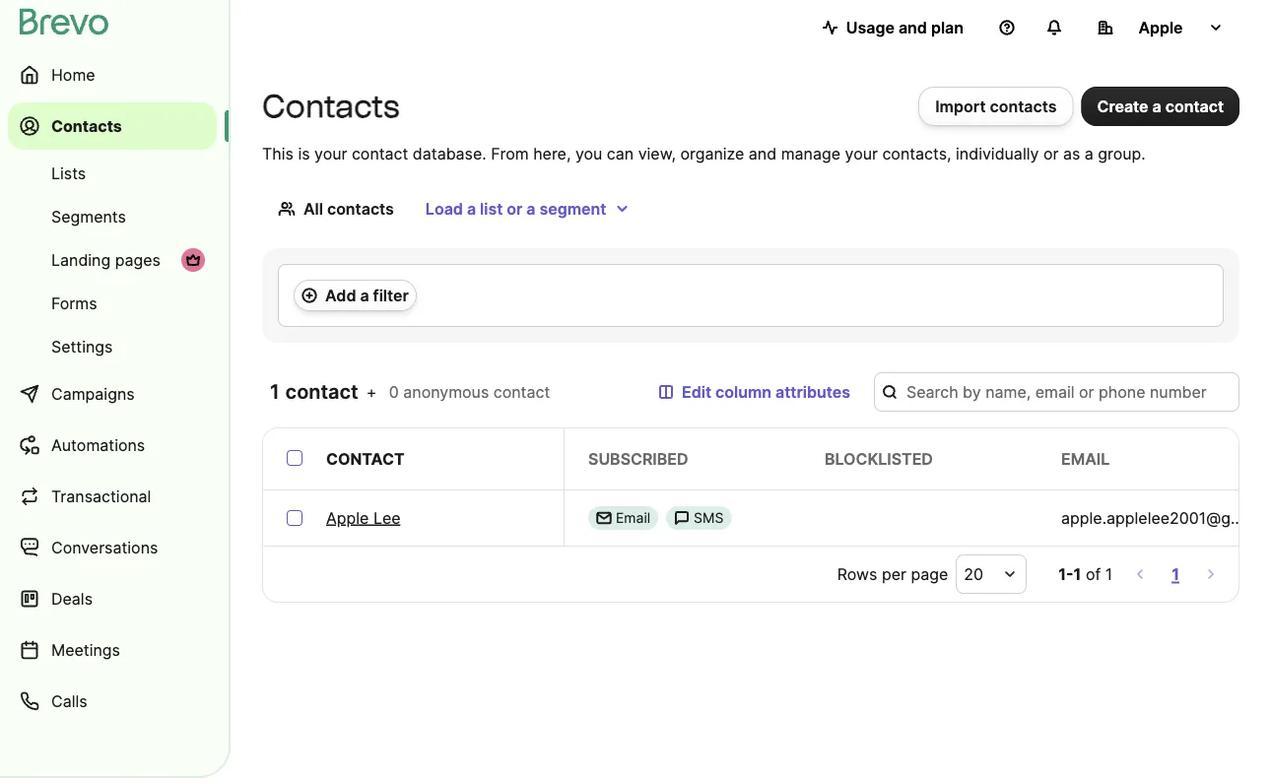 Task type: locate. For each thing, give the bounding box(es) containing it.
1 your from the left
[[315, 144, 347, 163]]

contacts up the "is"
[[262, 87, 400, 125]]

left___c25ys image
[[674, 511, 690, 526]]

and left the plan
[[899, 18, 928, 37]]

all contacts
[[304, 199, 394, 218]]

Search by name, email or phone number search field
[[874, 373, 1240, 412]]

lists link
[[8, 154, 217, 193]]

settings link
[[8, 327, 217, 367]]

contacts right all
[[327, 199, 394, 218]]

a
[[1153, 97, 1162, 116], [1085, 144, 1094, 163], [467, 199, 476, 218], [527, 199, 536, 218], [360, 286, 369, 305]]

1 right of
[[1106, 565, 1113, 584]]

edit column attributes button
[[643, 373, 867, 412]]

apple.applelee2001@gmail.c
[[1062, 509, 1272, 528]]

can
[[607, 144, 634, 163]]

and left manage
[[749, 144, 777, 163]]

+
[[366, 383, 377, 402]]

0 horizontal spatial contacts
[[327, 199, 394, 218]]

contact right anonymous
[[494, 383, 550, 402]]

1 horizontal spatial or
[[1044, 144, 1059, 163]]

0 vertical spatial contacts
[[990, 97, 1057, 116]]

1-
[[1059, 565, 1074, 584]]

0 horizontal spatial and
[[749, 144, 777, 163]]

0 vertical spatial or
[[1044, 144, 1059, 163]]

contact inside 1 contact + 0 anonymous contact
[[494, 383, 550, 402]]

deals
[[51, 590, 93, 609]]

0 vertical spatial apple
[[1139, 18, 1184, 37]]

apple for apple
[[1139, 18, 1184, 37]]

landing
[[51, 250, 111, 270]]

a right add
[[360, 286, 369, 305]]

load a list or a segment button
[[410, 189, 646, 229]]

calls
[[51, 692, 87, 711]]

a left list at left
[[467, 199, 476, 218]]

landing pages link
[[8, 241, 217, 280]]

your
[[315, 144, 347, 163], [845, 144, 878, 163]]

usage and plan
[[847, 18, 964, 37]]

contact left +
[[285, 380, 359, 404]]

plan
[[932, 18, 964, 37]]

conversations link
[[8, 524, 217, 572]]

as
[[1064, 144, 1081, 163]]

contacts
[[990, 97, 1057, 116], [327, 199, 394, 218]]

pages
[[115, 250, 161, 270]]

contact
[[1166, 97, 1224, 116], [352, 144, 409, 163], [285, 380, 359, 404], [494, 383, 550, 402]]

contacts
[[262, 87, 400, 125], [51, 116, 122, 136]]

usage
[[847, 18, 895, 37]]

attributes
[[776, 383, 851, 402]]

apple left lee in the bottom of the page
[[326, 509, 369, 528]]

and inside button
[[899, 18, 928, 37]]

add a filter
[[325, 286, 409, 305]]

create
[[1098, 97, 1149, 116]]

edit column attributes
[[682, 383, 851, 402]]

calls link
[[8, 678, 217, 726]]

contact right create
[[1166, 97, 1224, 116]]

1 horizontal spatial contacts
[[262, 87, 400, 125]]

0 horizontal spatial apple
[[326, 509, 369, 528]]

apple inside button
[[1139, 18, 1184, 37]]

a right create
[[1153, 97, 1162, 116]]

1 horizontal spatial apple
[[1139, 18, 1184, 37]]

apple inside "link"
[[326, 509, 369, 528]]

1
[[270, 380, 281, 404], [1074, 565, 1082, 584], [1106, 565, 1113, 584], [1172, 565, 1180, 584]]

0 vertical spatial and
[[899, 18, 928, 37]]

lists
[[51, 164, 86, 183]]

1 left of
[[1074, 565, 1082, 584]]

apple for apple lee
[[326, 509, 369, 528]]

1 contact + 0 anonymous contact
[[270, 380, 550, 404]]

transactional link
[[8, 473, 217, 521]]

meetings link
[[8, 627, 217, 674]]

contacts up the lists
[[51, 116, 122, 136]]

individually
[[956, 144, 1039, 163]]

1 vertical spatial or
[[507, 199, 523, 218]]

page
[[911, 565, 949, 584]]

or left as
[[1044, 144, 1059, 163]]

1 horizontal spatial your
[[845, 144, 878, 163]]

contact inside button
[[1166, 97, 1224, 116]]

2 your from the left
[[845, 144, 878, 163]]

is
[[298, 144, 310, 163]]

apple
[[1139, 18, 1184, 37], [326, 509, 369, 528]]

1 button
[[1168, 561, 1184, 589]]

1 vertical spatial and
[[749, 144, 777, 163]]

import contacts button
[[919, 87, 1074, 126]]

list
[[480, 199, 503, 218]]

contacts up individually
[[990, 97, 1057, 116]]

contacts inside import contacts button
[[990, 97, 1057, 116]]

segment
[[540, 199, 607, 218]]

your right manage
[[845, 144, 878, 163]]

apple up the create a contact
[[1139, 18, 1184, 37]]

conversations
[[51, 538, 158, 558]]

1 horizontal spatial and
[[899, 18, 928, 37]]

1 horizontal spatial contacts
[[990, 97, 1057, 116]]

or right list at left
[[507, 199, 523, 218]]

settings
[[51, 337, 113, 356]]

0 horizontal spatial your
[[315, 144, 347, 163]]

a for create a contact
[[1153, 97, 1162, 116]]

1 down apple.applelee2001@gmail.c
[[1172, 565, 1180, 584]]

automations link
[[8, 422, 217, 469]]

1 vertical spatial apple
[[326, 509, 369, 528]]

20
[[964, 565, 984, 584]]

1 vertical spatial contacts
[[327, 199, 394, 218]]

0 horizontal spatial or
[[507, 199, 523, 218]]

view,
[[638, 144, 676, 163]]

a right as
[[1085, 144, 1094, 163]]

per
[[882, 565, 907, 584]]

create a contact
[[1098, 97, 1224, 116]]

email
[[616, 510, 651, 527]]

1 inside 1 button
[[1172, 565, 1180, 584]]

left___c25ys image
[[596, 511, 612, 526]]

0
[[389, 383, 399, 402]]

campaigns
[[51, 384, 135, 404]]

your right the "is"
[[315, 144, 347, 163]]

add
[[325, 286, 356, 305]]

anonymous
[[403, 383, 489, 402]]

and
[[899, 18, 928, 37], [749, 144, 777, 163]]

or
[[1044, 144, 1059, 163], [507, 199, 523, 218]]

of
[[1086, 565, 1101, 584]]



Task type: describe. For each thing, give the bounding box(es) containing it.
a for add a filter
[[360, 286, 369, 305]]

from
[[491, 144, 529, 163]]

email
[[1062, 450, 1110, 469]]

landing pages
[[51, 250, 161, 270]]

all
[[304, 199, 323, 218]]

contacts,
[[883, 144, 952, 163]]

this is your contact database. from here, you can view, organize and manage your contacts, individually or as a group.
[[262, 144, 1146, 163]]

0 horizontal spatial contacts
[[51, 116, 122, 136]]

automations
[[51, 436, 145, 455]]

20 button
[[957, 555, 1028, 594]]

forms link
[[8, 284, 217, 323]]

import contacts
[[936, 97, 1057, 116]]

home
[[51, 65, 95, 84]]

import
[[936, 97, 986, 116]]

campaigns link
[[8, 371, 217, 418]]

database.
[[413, 144, 487, 163]]

subscribed
[[589, 450, 689, 469]]

create a contact button
[[1082, 87, 1240, 126]]

group.
[[1099, 144, 1146, 163]]

deals link
[[8, 576, 217, 623]]

load a list or a segment
[[426, 199, 607, 218]]

a right list at left
[[527, 199, 536, 218]]

left___rvooi image
[[185, 252, 201, 268]]

transactional
[[51, 487, 151, 506]]

edit
[[682, 383, 712, 402]]

forms
[[51, 294, 97, 313]]

load
[[426, 199, 463, 218]]

apple lee link
[[326, 507, 401, 530]]

blocklisted
[[825, 450, 934, 469]]

rows
[[838, 565, 878, 584]]

or inside button
[[507, 199, 523, 218]]

contact up all contacts
[[352, 144, 409, 163]]

column
[[716, 383, 772, 402]]

manage
[[781, 144, 841, 163]]

home link
[[8, 51, 217, 99]]

segments
[[51, 207, 126, 226]]

here,
[[533, 144, 571, 163]]

add a filter button
[[294, 280, 417, 312]]

filter
[[373, 286, 409, 305]]

segments link
[[8, 197, 217, 237]]

1-1 of 1
[[1059, 565, 1113, 584]]

apple button
[[1082, 8, 1240, 47]]

contact
[[326, 450, 405, 469]]

sms
[[694, 510, 724, 527]]

you
[[576, 144, 603, 163]]

usage and plan button
[[807, 8, 980, 47]]

apple lee
[[326, 509, 401, 528]]

organize
[[681, 144, 745, 163]]

meetings
[[51, 641, 120, 660]]

lee
[[374, 509, 401, 528]]

contacts link
[[8, 103, 217, 150]]

1 left +
[[270, 380, 281, 404]]

contacts for all contacts
[[327, 199, 394, 218]]

rows per page
[[838, 565, 949, 584]]

contacts for import contacts
[[990, 97, 1057, 116]]

this
[[262, 144, 294, 163]]

a for load a list or a segment
[[467, 199, 476, 218]]



Task type: vqa. For each thing, say whether or not it's contained in the screenshot.
the in
no



